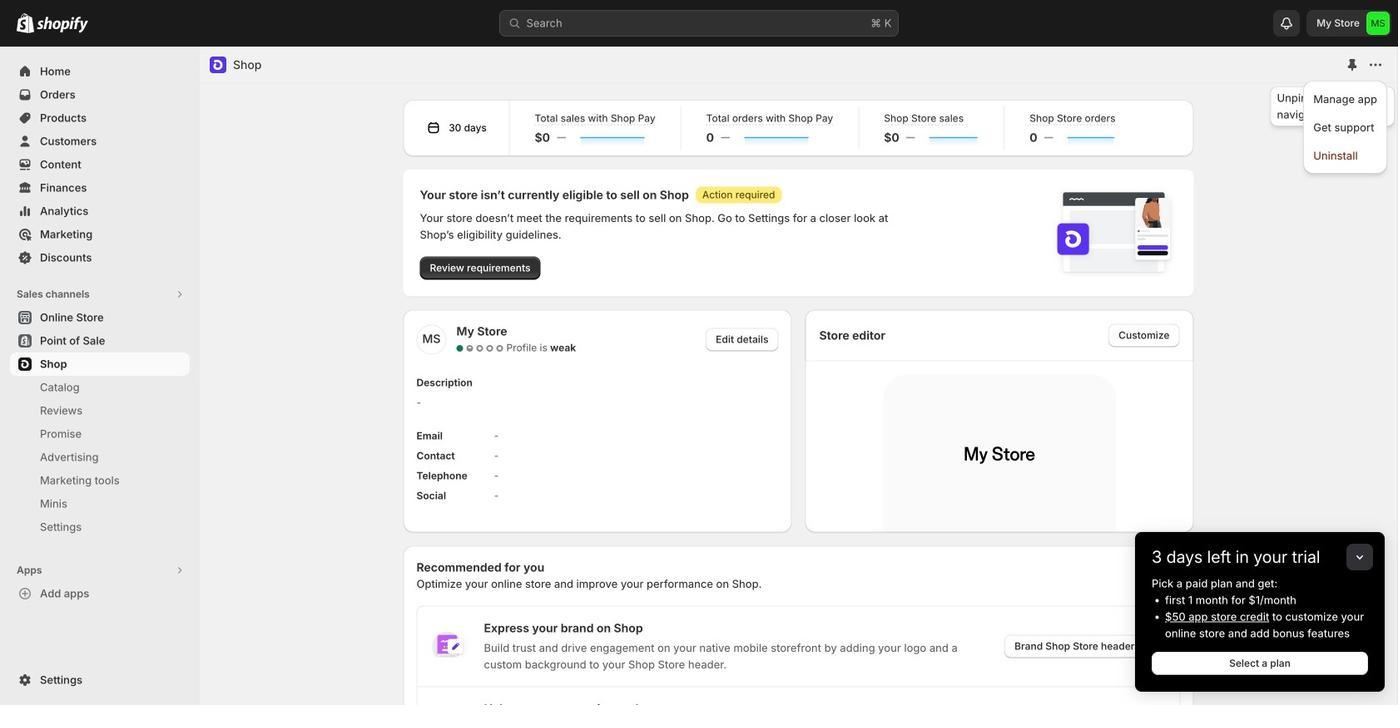 Task type: describe. For each thing, give the bounding box(es) containing it.
shopify image
[[17, 13, 34, 33]]

shopify image
[[37, 16, 88, 33]]



Task type: locate. For each thing, give the bounding box(es) containing it.
my store image
[[1367, 12, 1390, 35]]

icon for shop image
[[210, 57, 226, 73]]

fullscreen dialog
[[200, 47, 1398, 706]]



Task type: vqa. For each thing, say whether or not it's contained in the screenshot.
text field
no



